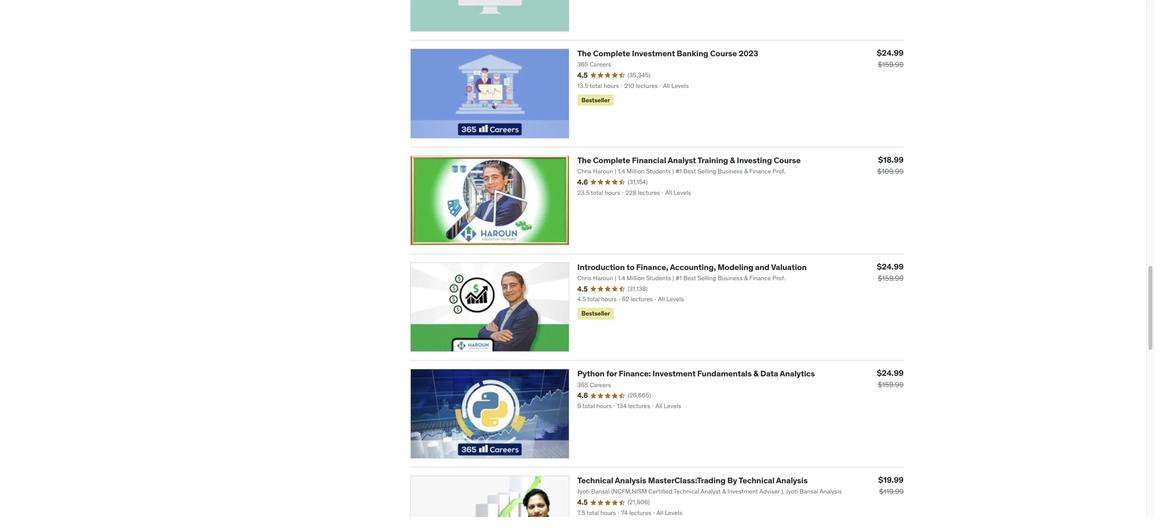 Task type: describe. For each thing, give the bounding box(es) containing it.
$24.99 for the complete investment banking course 2023
[[877, 48, 904, 58]]

2 analysis from the left
[[777, 476, 808, 486]]

analytics
[[780, 369, 815, 379]]

1 analysis from the left
[[615, 476, 647, 486]]

& for fundamentals
[[754, 369, 759, 379]]

1 vertical spatial course
[[774, 155, 801, 165]]

analyst
[[668, 155, 696, 165]]

python
[[578, 369, 605, 379]]

python for finance: investment fundamentals & data analytics link
[[578, 369, 815, 379]]

introduction
[[578, 262, 625, 272]]

$24.99 $159.99 for python for finance: investment fundamentals & data analytics
[[877, 368, 904, 390]]

training
[[698, 155, 729, 165]]

0 vertical spatial investment
[[632, 48, 675, 58]]

for
[[607, 369, 617, 379]]

modeling
[[718, 262, 754, 272]]

$159.99 for the complete investment banking course 2023
[[878, 60, 904, 69]]

$18.99
[[879, 154, 904, 165]]

introduction to finance, accounting, modeling and valuation
[[578, 262, 807, 272]]

$24.99 for introduction to finance, accounting, modeling and valuation
[[877, 261, 904, 272]]

valuation
[[772, 262, 807, 272]]

$19.99 $119.99
[[879, 475, 904, 497]]

$24.99 $159.99 for introduction to finance, accounting, modeling and valuation
[[877, 261, 904, 283]]

banking
[[677, 48, 709, 58]]

$159.99 for python for finance: investment fundamentals & data analytics
[[878, 381, 904, 390]]

finance,
[[637, 262, 669, 272]]

python for finance: investment fundamentals & data analytics
[[578, 369, 815, 379]]

data
[[761, 369, 779, 379]]

the complete investment banking course 2023
[[578, 48, 759, 58]]

and
[[756, 262, 770, 272]]

technical analysis masterclass:trading by technical analysis
[[578, 476, 808, 486]]

0 horizontal spatial course
[[711, 48, 738, 58]]

complete for financial
[[593, 155, 631, 165]]



Task type: vqa. For each thing, say whether or not it's contained in the screenshot.
Banking at the top right
yes



Task type: locate. For each thing, give the bounding box(es) containing it.
the for the complete investment banking course 2023
[[578, 48, 592, 58]]

1 vertical spatial the
[[578, 155, 592, 165]]

1 horizontal spatial analysis
[[777, 476, 808, 486]]

technical analysis masterclass:trading by technical analysis link
[[578, 476, 808, 486]]

$109.99
[[878, 167, 904, 176]]

the
[[578, 48, 592, 58], [578, 155, 592, 165]]

3 $159.99 from the top
[[878, 381, 904, 390]]

$19.99
[[879, 475, 904, 485]]

0 horizontal spatial &
[[730, 155, 736, 165]]

to
[[627, 262, 635, 272]]

$159.99
[[878, 60, 904, 69], [878, 274, 904, 283], [878, 381, 904, 390]]

the complete financial analyst training & investing course link
[[578, 155, 801, 165]]

2 complete from the top
[[593, 155, 631, 165]]

investment
[[632, 48, 675, 58], [653, 369, 696, 379]]

investment right finance:
[[653, 369, 696, 379]]

0 horizontal spatial technical
[[578, 476, 614, 486]]

the complete investment banking course 2023 link
[[578, 48, 759, 58]]

2 the from the top
[[578, 155, 592, 165]]

investment left banking
[[632, 48, 675, 58]]

1 vertical spatial &
[[754, 369, 759, 379]]

3 $24.99 from the top
[[877, 368, 904, 379]]

complete for investment
[[593, 48, 631, 58]]

0 vertical spatial &
[[730, 155, 736, 165]]

the for the complete financial analyst training & investing course
[[578, 155, 592, 165]]

$24.99 for python for finance: investment fundamentals & data analytics
[[877, 368, 904, 379]]

0 vertical spatial $24.99 $159.99
[[877, 48, 904, 69]]

0 vertical spatial complete
[[593, 48, 631, 58]]

$24.99 $159.99
[[877, 48, 904, 69], [877, 261, 904, 283], [877, 368, 904, 390]]

by
[[728, 476, 738, 486]]

1 vertical spatial complete
[[593, 155, 631, 165]]

1 horizontal spatial &
[[754, 369, 759, 379]]

0 vertical spatial $159.99
[[878, 60, 904, 69]]

$18.99 $109.99
[[878, 154, 904, 176]]

2 $24.99 from the top
[[877, 261, 904, 272]]

1 horizontal spatial course
[[774, 155, 801, 165]]

financial
[[632, 155, 667, 165]]

investing
[[737, 155, 773, 165]]

2 vertical spatial $24.99 $159.99
[[877, 368, 904, 390]]

2 vertical spatial $159.99
[[878, 381, 904, 390]]

1 technical from the left
[[578, 476, 614, 486]]

$24.99 $159.99 for the complete investment banking course 2023
[[877, 48, 904, 69]]

2023
[[739, 48, 759, 58]]

1 vertical spatial investment
[[653, 369, 696, 379]]

0 vertical spatial $24.99
[[877, 48, 904, 58]]

0 horizontal spatial analysis
[[615, 476, 647, 486]]

technical
[[578, 476, 614, 486], [739, 476, 775, 486]]

1 vertical spatial $24.99 $159.99
[[877, 261, 904, 283]]

analysis
[[615, 476, 647, 486], [777, 476, 808, 486]]

3 $24.99 $159.99 from the top
[[877, 368, 904, 390]]

1 $24.99 $159.99 from the top
[[877, 48, 904, 69]]

$24.99
[[877, 48, 904, 58], [877, 261, 904, 272], [877, 368, 904, 379]]

2 $159.99 from the top
[[878, 274, 904, 283]]

1 $159.99 from the top
[[878, 60, 904, 69]]

1 $24.99 from the top
[[877, 48, 904, 58]]

0 vertical spatial the
[[578, 48, 592, 58]]

masterclass:trading
[[649, 476, 726, 486]]

introduction to finance, accounting, modeling and valuation link
[[578, 262, 807, 272]]

finance:
[[619, 369, 651, 379]]

& left data
[[754, 369, 759, 379]]

complete
[[593, 48, 631, 58], [593, 155, 631, 165]]

1 vertical spatial $24.99
[[877, 261, 904, 272]]

1 horizontal spatial technical
[[739, 476, 775, 486]]

accounting,
[[670, 262, 716, 272]]

$119.99
[[880, 487, 904, 497]]

the complete financial analyst training & investing course
[[578, 155, 801, 165]]

1 vertical spatial $159.99
[[878, 274, 904, 283]]

$159.99 for introduction to finance, accounting, modeling and valuation
[[878, 274, 904, 283]]

&
[[730, 155, 736, 165], [754, 369, 759, 379]]

0 vertical spatial course
[[711, 48, 738, 58]]

course left 2023
[[711, 48, 738, 58]]

course right investing
[[774, 155, 801, 165]]

2 vertical spatial $24.99
[[877, 368, 904, 379]]

1 the from the top
[[578, 48, 592, 58]]

fundamentals
[[698, 369, 752, 379]]

2 technical from the left
[[739, 476, 775, 486]]

course
[[711, 48, 738, 58], [774, 155, 801, 165]]

& for training
[[730, 155, 736, 165]]

1 complete from the top
[[593, 48, 631, 58]]

& right training on the top right of the page
[[730, 155, 736, 165]]

2 $24.99 $159.99 from the top
[[877, 261, 904, 283]]



